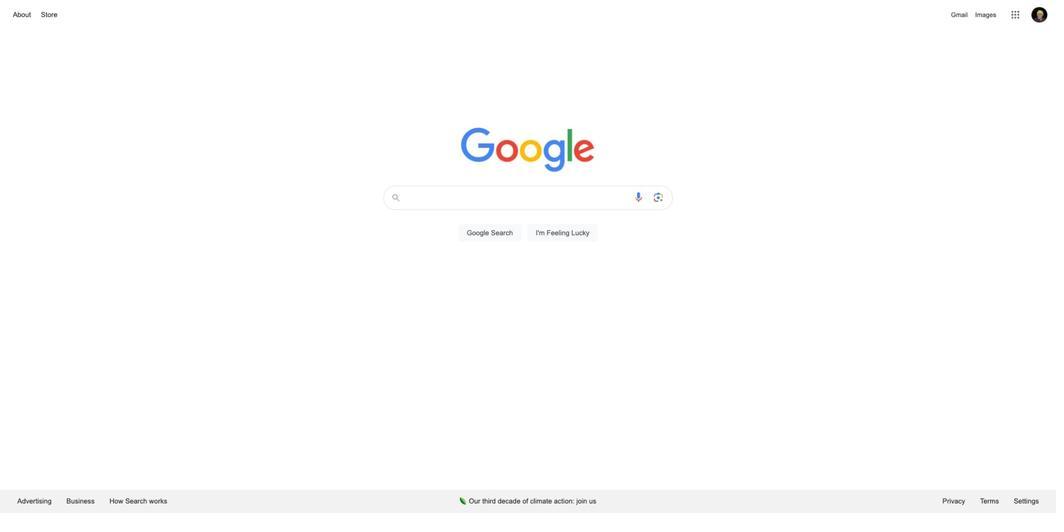 Task type: locate. For each thing, give the bounding box(es) containing it.
None search field
[[10, 183, 1047, 254]]

search by image image
[[653, 192, 664, 204]]



Task type: describe. For each thing, give the bounding box(es) containing it.
search by voice image
[[633, 192, 645, 204]]

google image
[[461, 128, 596, 173]]



Task type: vqa. For each thing, say whether or not it's contained in the screenshot.
Live
no



